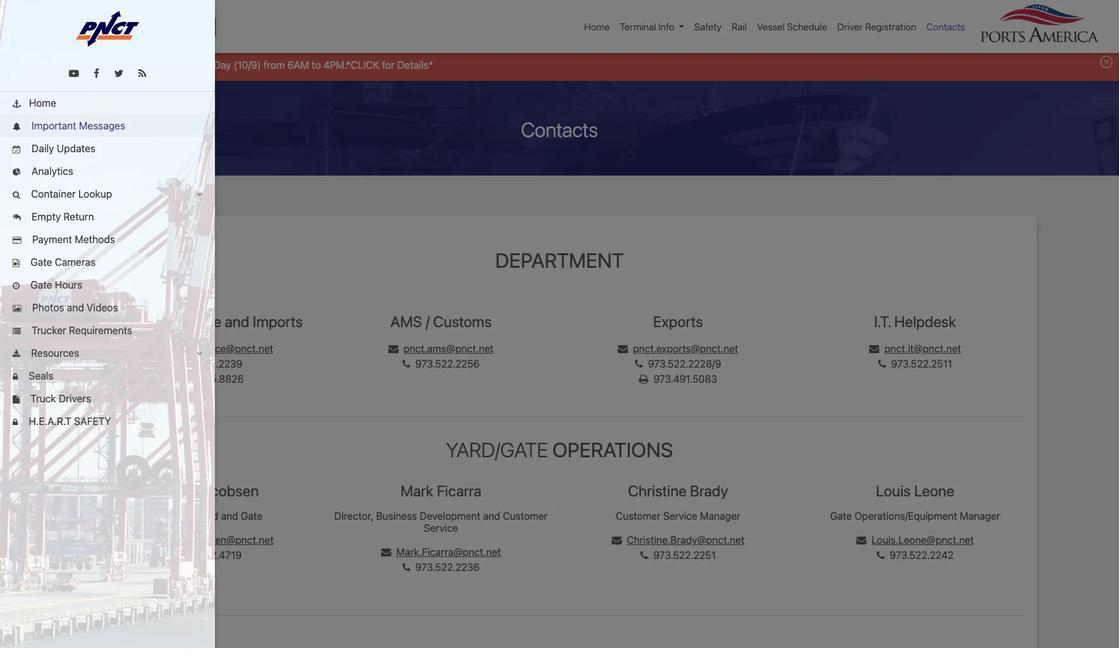 Task type: locate. For each thing, give the bounding box(es) containing it.
1 lock image from the top
[[13, 374, 18, 382]]

customerservice@pnct.net link
[[135, 343, 273, 355]]

analytics link
[[0, 160, 215, 183]]

1 horizontal spatial service
[[424, 523, 458, 534]]

rss image
[[138, 68, 146, 78]]

yard/gate
[[446, 438, 548, 462]]

1 manager from the left
[[700, 511, 741, 522]]

calendar check o image
[[13, 146, 21, 154]]

payment methods
[[30, 234, 115, 245]]

973.522.2511 link
[[878, 358, 952, 370]]

973.522.2239
[[178, 358, 243, 370]]

2 horizontal spatial service
[[663, 511, 698, 522]]

important messages
[[29, 120, 125, 132]]

contacts link
[[922, 15, 970, 39]]

phone image inside 973.522.2239 "link"
[[165, 359, 173, 369]]

phone image inside the 973.522.2511 link
[[878, 359, 886, 369]]

973.522.2256 link
[[402, 358, 480, 370]]

phone image inside 973.522.2256 link
[[402, 359, 410, 369]]

phone image inside 973.522.2242 link
[[877, 551, 885, 561]]

phone image down customerservice@pnct.net 'link'
[[165, 359, 173, 369]]

cameras
[[55, 257, 96, 268]]

photo image
[[13, 305, 21, 314]]

vessel schedule
[[757, 21, 827, 32]]

gate hours link
[[0, 274, 215, 297]]

customer inside director, business development and  customer service
[[503, 511, 548, 522]]

2 angle down image from the top
[[197, 350, 202, 358]]

operations
[[553, 438, 673, 462]]

1 vertical spatial lock image
[[13, 419, 18, 427]]

louis.leone@pnct.net link
[[857, 535, 974, 546]]

james.jacobsen@pnct.net link
[[134, 535, 274, 546]]

home link up the pnct will be open on columbus day (10/9) from 6am to 4pm.*click for details* alert
[[579, 15, 615, 39]]

angle down image inside resources link
[[197, 350, 202, 358]]

lock image inside seals link
[[13, 374, 18, 382]]

service down development at the left bottom of page
[[424, 523, 458, 534]]

973.491.5083
[[654, 374, 717, 385]]

phone image down mark.ficarra@pnct.net link
[[402, 563, 410, 573]]

important
[[32, 120, 76, 132]]

gate
[[30, 257, 52, 268], [30, 279, 52, 291], [241, 511, 263, 522], [830, 511, 852, 522]]

2 horizontal spatial home
[[584, 21, 610, 32]]

safety
[[695, 21, 722, 32]]

lock image for seals
[[13, 374, 18, 382]]

empty
[[32, 211, 61, 223]]

truck
[[30, 393, 56, 405]]

director,
[[334, 511, 373, 522]]

angle down image inside container lookup link
[[197, 191, 202, 199]]

0 vertical spatial home
[[584, 21, 610, 32]]

envelope image
[[618, 344, 628, 354], [612, 536, 622, 546]]

0 horizontal spatial manager
[[700, 511, 741, 522]]

phone image
[[165, 359, 173, 369], [402, 359, 410, 369], [635, 359, 643, 369], [166, 551, 174, 561], [877, 551, 885, 561], [402, 563, 410, 573]]

customerservice@pnct.net
[[150, 343, 273, 355]]

1 horizontal spatial customer
[[503, 511, 548, 522]]

phone image for 973.522.2256
[[402, 359, 410, 369]]

list image
[[13, 328, 21, 336]]

print image
[[164, 374, 174, 384], [639, 374, 649, 384]]

phone image
[[878, 359, 886, 369], [640, 551, 648, 561]]

and
[[67, 302, 84, 314], [225, 313, 249, 331], [221, 511, 238, 522], [483, 511, 500, 522]]

driver registration link
[[832, 15, 922, 39]]

0 vertical spatial angle down image
[[197, 191, 202, 199]]

truck drivers link
[[0, 388, 215, 410]]

phone image down louis.leone@pnct.net "link"
[[877, 551, 885, 561]]

2 horizontal spatial contacts
[[927, 21, 965, 32]]

christine
[[628, 483, 687, 500]]

photos
[[32, 302, 64, 314]]

1 vertical spatial angle down image
[[197, 350, 202, 358]]

phone image down pnct.ams@pnct.net link
[[402, 359, 410, 369]]

seals
[[26, 371, 53, 382]]

lock image inside the h.e.a.r.t safety link
[[13, 419, 18, 427]]

requirements
[[69, 325, 132, 336]]

pnct.it@pnct.net
[[885, 343, 961, 355]]

envelope image inside christine.brady@pnct.net link
[[612, 536, 622, 546]]

1 vertical spatial contacts
[[521, 117, 598, 141]]

mark.ficarra@pnct.net
[[396, 547, 501, 559]]

phone image for 973.522.2511
[[878, 359, 886, 369]]

1 vertical spatial envelope image
[[612, 536, 622, 546]]

0 horizontal spatial contacts
[[133, 195, 174, 206]]

gate inside "link"
[[30, 257, 52, 268]]

0 vertical spatial phone image
[[878, 359, 886, 369]]

1 vertical spatial phone image
[[640, 551, 648, 561]]

gate cameras
[[28, 257, 96, 268]]

and up trucker requirements
[[67, 302, 84, 314]]

1 print image from the left
[[164, 374, 174, 384]]

1 horizontal spatial contacts
[[521, 117, 598, 141]]

envelope image inside james.jacobsen@pnct.net link
[[134, 536, 144, 546]]

0 vertical spatial lock image
[[13, 374, 18, 382]]

container lookup
[[28, 188, 112, 200]]

envelope image inside mark.ficarra@pnct.net link
[[381, 548, 391, 558]]

home link
[[579, 15, 615, 39], [0, 92, 215, 114], [92, 195, 120, 206]]

trucker requirements
[[29, 325, 132, 336]]

director, business development and  customer service
[[334, 511, 548, 534]]

envelope image for christine.brady@pnct.net
[[612, 536, 622, 546]]

home up important
[[29, 97, 56, 109]]

2 vertical spatial home
[[92, 195, 120, 206]]

envelope image inside pnct.exports@pnct.net "link"
[[618, 344, 628, 354]]

service
[[173, 313, 221, 331], [663, 511, 698, 522], [424, 523, 458, 534]]

0 horizontal spatial customer
[[105, 313, 169, 331]]

service for and
[[173, 313, 221, 331]]

manager
[[700, 511, 741, 522], [960, 511, 1000, 522]]

1 vertical spatial service
[[663, 511, 698, 522]]

container
[[31, 188, 76, 200]]

1 angle down image from the top
[[197, 191, 202, 199]]

home link down analytics link
[[92, 195, 120, 206]]

envelope image inside pnct.it@pnct.net "link"
[[869, 344, 879, 354]]

lock image
[[13, 374, 18, 382], [13, 419, 18, 427]]

rail link
[[727, 15, 752, 39]]

home down analytics link
[[92, 195, 120, 206]]

2 horizontal spatial customer
[[616, 511, 661, 522]]

2 lock image from the top
[[13, 419, 18, 427]]

james.jacobsen@pnct.net
[[149, 535, 274, 546]]

0 vertical spatial envelope image
[[618, 344, 628, 354]]

print image for customer service and imports
[[164, 374, 174, 384]]

operations/equipment
[[855, 511, 957, 522]]

service up customerservice@pnct.net 'link'
[[173, 313, 221, 331]]

lock image down file image on the left
[[13, 419, 18, 427]]

download image
[[13, 351, 20, 359]]

4pm.*click
[[324, 59, 379, 71]]

important messages link
[[0, 114, 215, 137]]

return
[[63, 211, 94, 223]]

facebook image
[[94, 68, 99, 78]]

2 vertical spatial contacts
[[133, 195, 174, 206]]

0 horizontal spatial service
[[173, 313, 221, 331]]

louis leone
[[876, 483, 955, 500]]

james jacobsen
[[149, 483, 259, 500]]

service inside director, business development and  customer service
[[424, 523, 458, 534]]

print image down 973.522.2228/9 link
[[639, 374, 649, 384]]

phone image down pnct.it@pnct.net "link"
[[878, 359, 886, 369]]

973.522.2239 link
[[165, 358, 243, 370]]

home link up 'messages'
[[0, 92, 215, 114]]

phone image inside 973.522.4719 link
[[166, 551, 174, 561]]

angle down image for resources
[[197, 350, 202, 358]]

envelope image inside louis.leone@pnct.net "link"
[[857, 536, 867, 546]]

phone image inside 973.522.2228/9 link
[[635, 359, 643, 369]]

file movie o image
[[13, 260, 20, 268]]

envelope image inside customerservice@pnct.net 'link'
[[135, 344, 145, 354]]

0 horizontal spatial phone image
[[640, 551, 648, 561]]

manager up louis.leone@pnct.net
[[960, 511, 1000, 522]]

open
[[125, 59, 148, 71]]

and right development at the left bottom of page
[[483, 511, 500, 522]]

2 vertical spatial service
[[424, 523, 458, 534]]

1 horizontal spatial manager
[[960, 511, 1000, 522]]

videos
[[87, 302, 118, 314]]

phone image inside 973.522.2236 'link'
[[402, 563, 410, 573]]

and right yard
[[221, 511, 238, 522]]

phone image down james.jacobsen@pnct.net link
[[166, 551, 174, 561]]

0 vertical spatial service
[[173, 313, 221, 331]]

registration
[[865, 21, 916, 32]]

envelope image
[[135, 344, 145, 354], [388, 344, 399, 354], [869, 344, 879, 354], [134, 536, 144, 546], [857, 536, 867, 546], [381, 548, 391, 558]]

truck drivers
[[28, 393, 91, 405]]

manager for christine brady
[[700, 511, 741, 522]]

pie chart image
[[13, 169, 21, 177]]

2 manager from the left
[[960, 511, 1000, 522]]

phone image for 973.522.2251
[[640, 551, 648, 561]]

customer service and imports
[[105, 313, 303, 331]]

envelope image inside pnct.ams@pnct.net link
[[388, 344, 399, 354]]

columbus
[[165, 59, 211, 71]]

0 vertical spatial home link
[[579, 15, 615, 39]]

0 horizontal spatial print image
[[164, 374, 174, 384]]

gate inside 'link'
[[30, 279, 52, 291]]

james
[[149, 483, 192, 500]]

973.522.4719
[[179, 550, 242, 562]]

angle down image
[[197, 191, 202, 199], [197, 350, 202, 358]]

christine brady
[[628, 483, 728, 500]]

phone image down christine.brady@pnct.net link
[[640, 551, 648, 561]]

be
[[110, 59, 122, 71]]

1 horizontal spatial phone image
[[878, 359, 886, 369]]

ams
[[390, 313, 422, 331]]

phone image down pnct.exports@pnct.net "link"
[[635, 359, 643, 369]]

ficarra
[[437, 483, 482, 500]]

department
[[495, 248, 624, 272]]

service up christine.brady@pnct.net link
[[663, 511, 698, 522]]

louis
[[876, 483, 911, 500]]

1 vertical spatial home link
[[0, 92, 215, 114]]

details*
[[397, 59, 433, 71]]

lock image up file image on the left
[[13, 374, 18, 382]]

safety link
[[689, 15, 727, 39]]

director
[[145, 511, 182, 522]]

louis.leone@pnct.net
[[872, 535, 974, 546]]

2 print image from the left
[[639, 374, 649, 384]]

manager down brady
[[700, 511, 741, 522]]

lock image for h.e.a.r.t safety
[[13, 419, 18, 427]]

home up the pnct will be open on columbus day (10/9) from 6am to 4pm.*click for details* alert
[[584, 21, 610, 32]]

1 horizontal spatial print image
[[639, 374, 649, 384]]

clock o image
[[13, 283, 20, 291]]

1 vertical spatial home
[[29, 97, 56, 109]]

gate for gate hours
[[30, 279, 52, 291]]

to
[[312, 59, 321, 71]]

phone image inside 973.522.2251 link
[[640, 551, 648, 561]]

print image for exports
[[639, 374, 649, 384]]

0 vertical spatial contacts
[[927, 21, 965, 32]]

print image down 973.522.2239 "link"
[[164, 374, 174, 384]]

vessel schedule link
[[752, 15, 832, 39]]

973.465.8826
[[179, 374, 244, 385]]



Task type: describe. For each thing, give the bounding box(es) containing it.
daily updates
[[29, 143, 95, 154]]

973.522.2242 link
[[877, 550, 954, 562]]

973.522.2236
[[415, 562, 480, 574]]

director � yard and gate
[[145, 511, 263, 522]]

mark ficarra
[[401, 483, 482, 500]]

envelope image for mark.ficarra@pnct.net
[[381, 548, 391, 558]]

phone image for 973.522.4719
[[166, 551, 174, 561]]

credit card image
[[13, 237, 21, 245]]

empty return
[[29, 211, 94, 223]]

leone
[[914, 483, 955, 500]]

envelope image for louis.leone@pnct.net
[[857, 536, 867, 546]]

lookup
[[78, 188, 112, 200]]

reply all image
[[13, 214, 21, 222]]

messages
[[79, 120, 125, 132]]

customer service manager
[[616, 511, 741, 522]]

973.522.2256
[[415, 358, 480, 370]]

bell image
[[13, 123, 21, 131]]

angle down image for container lookup
[[197, 191, 202, 199]]

for
[[382, 59, 395, 71]]

vessel
[[757, 21, 785, 32]]

gate for gate operations/equipment manager
[[830, 511, 852, 522]]

0 horizontal spatial home
[[29, 97, 56, 109]]

h.e.a.r.t safety link
[[0, 410, 215, 433]]

h.e.a.r.t safety
[[26, 416, 111, 427]]

home link for daily updates "link"
[[0, 92, 215, 114]]

�
[[185, 511, 195, 522]]

updates
[[57, 143, 95, 154]]

close image
[[1100, 56, 1113, 68]]

on
[[150, 59, 162, 71]]

brady
[[690, 483, 728, 500]]

safety
[[74, 416, 111, 427]]

gate cameras link
[[0, 251, 215, 274]]

empty return link
[[0, 206, 215, 228]]

payment
[[32, 234, 72, 245]]

jacobsen
[[195, 483, 259, 500]]

development
[[420, 511, 481, 522]]

file image
[[13, 396, 20, 405]]

973.522.2236 link
[[402, 562, 480, 574]]

service for manager
[[663, 511, 698, 522]]

i.t. helpdesk
[[874, 313, 956, 331]]

973.522.2228/9 link
[[635, 358, 721, 370]]

973.522.2251
[[653, 550, 716, 562]]

973.522.2511
[[891, 358, 952, 370]]

envelope image for customerservice@pnct.net
[[135, 344, 145, 354]]

and inside director, business development and  customer service
[[483, 511, 500, 522]]

home link for the safety link
[[579, 15, 615, 39]]

2 vertical spatial home link
[[92, 195, 120, 206]]

6am
[[288, 59, 309, 71]]

container lookup link
[[0, 183, 215, 206]]

payment methods link
[[0, 228, 215, 251]]

trucker requirements link
[[0, 319, 215, 342]]

exports
[[653, 313, 703, 331]]

phone image for 973.522.2242
[[877, 551, 885, 561]]

daily updates link
[[0, 137, 215, 160]]

photos and videos
[[30, 302, 118, 314]]

driver
[[837, 21, 863, 32]]

gate operations/equipment manager
[[830, 511, 1000, 522]]

ams / customs
[[390, 313, 492, 331]]

pnct.exports@pnct.net link
[[618, 343, 738, 355]]

pnct.exports@pnct.net
[[633, 343, 738, 355]]

twitter image
[[114, 68, 124, 78]]

mark
[[401, 483, 434, 500]]

resources link
[[0, 342, 215, 365]]

pnct.ams@pnct.net link
[[388, 343, 494, 355]]

christine.brady@pnct.net
[[627, 535, 745, 546]]

gate hours
[[28, 279, 82, 291]]

1 horizontal spatial home
[[92, 195, 120, 206]]

methods
[[75, 234, 115, 245]]

rail
[[732, 21, 747, 32]]

driver registration
[[837, 21, 916, 32]]

manager for louis leone
[[960, 511, 1000, 522]]

helpdesk
[[894, 313, 956, 331]]

973.522.4719 link
[[166, 550, 242, 562]]

resources
[[28, 348, 79, 359]]

pnct will be open on columbus day (10/9) from 6am to 4pm.*click for details* alert
[[0, 47, 1119, 81]]

phone image for 973.522.2239
[[165, 359, 173, 369]]

hours
[[55, 279, 82, 291]]

customer for customer service and imports
[[105, 313, 169, 331]]

envelope image for pnct.it@pnct.net
[[869, 344, 879, 354]]

customer for customer service manager
[[616, 511, 661, 522]]

from
[[264, 59, 285, 71]]

973.522.2228/9
[[648, 358, 721, 370]]

search image
[[13, 192, 20, 200]]

pnct
[[64, 59, 91, 71]]

h.e.a.r.t
[[29, 416, 71, 427]]

envelope image for pnct.exports@pnct.net
[[618, 344, 628, 354]]

phone image for 973.522.2236
[[402, 563, 410, 573]]

pnct.ams@pnct.net
[[404, 343, 494, 355]]

gate for gate cameras
[[30, 257, 52, 268]]

anchor image
[[13, 101, 21, 109]]

youtube play image
[[69, 68, 79, 78]]

will
[[93, 59, 108, 71]]

envelope image for james.jacobsen@pnct.net
[[134, 536, 144, 546]]

i.t.
[[874, 313, 891, 331]]

drivers
[[59, 393, 91, 405]]

and up customerservice@pnct.net
[[225, 313, 249, 331]]

/
[[425, 313, 430, 331]]

trucker
[[32, 325, 66, 336]]

envelope image for pnct.ams@pnct.net
[[388, 344, 399, 354]]

pnct will be open on columbus day (10/9) from 6am to 4pm.*click for details*
[[64, 59, 433, 71]]

daily
[[32, 143, 54, 154]]

phone image for 973.522.2228/9
[[635, 359, 643, 369]]



Task type: vqa. For each thing, say whether or not it's contained in the screenshot.


